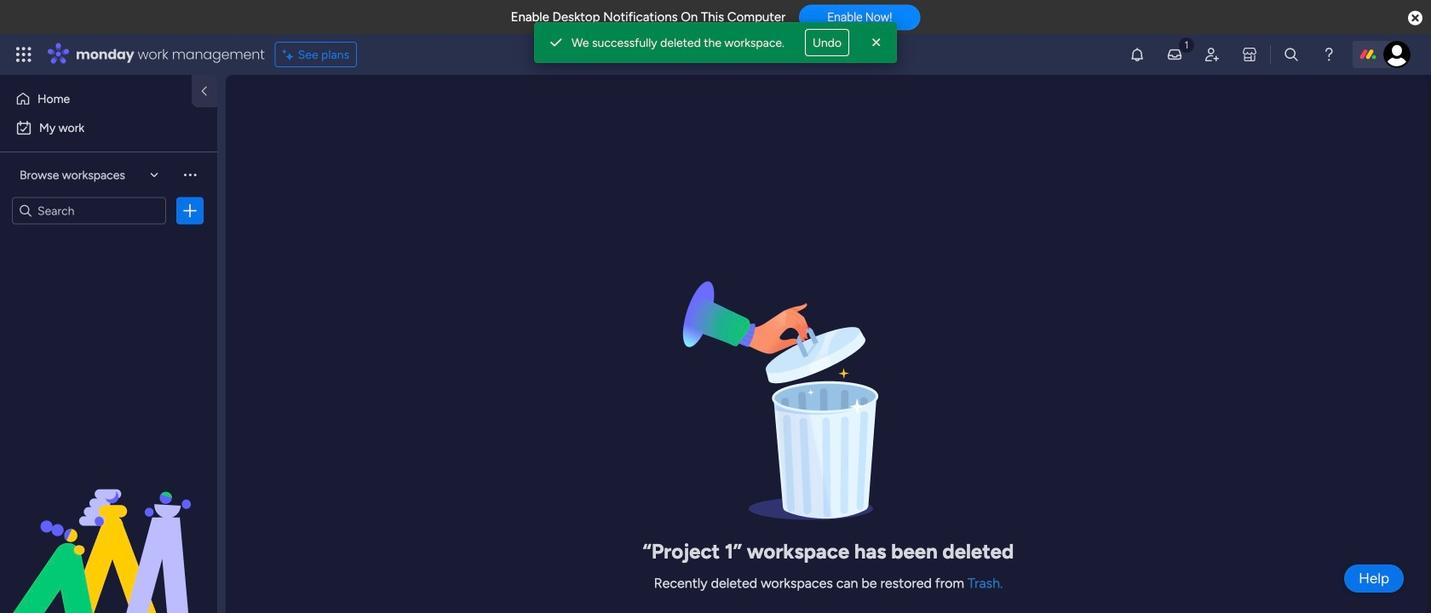 Task type: vqa. For each thing, say whether or not it's contained in the screenshot.
the 'Help' icon
yes



Task type: describe. For each thing, give the bounding box(es) containing it.
workspace options image
[[182, 166, 199, 183]]

1 image
[[1180, 35, 1195, 54]]

invite members image
[[1204, 46, 1221, 63]]

Search in workspace field
[[36, 201, 142, 221]]

notifications image
[[1129, 46, 1146, 63]]

lottie animation image
[[0, 441, 217, 614]]

2 option from the top
[[10, 114, 207, 141]]



Task type: locate. For each thing, give the bounding box(es) containing it.
select product image
[[15, 46, 32, 63]]

update feed image
[[1167, 46, 1184, 63]]

options image
[[182, 202, 199, 219]]

close image
[[868, 34, 886, 51]]

1 vertical spatial option
[[10, 114, 207, 141]]

search everything image
[[1284, 46, 1301, 63]]

alert
[[534, 22, 897, 63]]

monday marketplace image
[[1242, 46, 1259, 63]]

dapulse close image
[[1409, 10, 1423, 27]]

0 vertical spatial option
[[10, 85, 182, 113]]

lottie animation element
[[0, 441, 217, 614]]

john smith image
[[1384, 41, 1411, 68]]

1 option from the top
[[10, 85, 182, 113]]

option
[[10, 85, 182, 113], [10, 114, 207, 141]]

help image
[[1321, 46, 1338, 63]]

see plans image
[[283, 45, 298, 64]]



